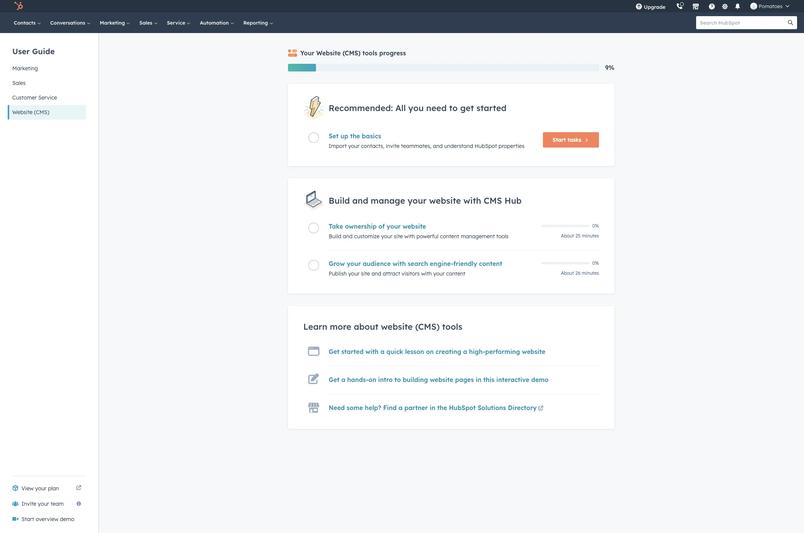 Task type: locate. For each thing, give the bounding box(es) containing it.
and down take
[[343, 233, 353, 240]]

on right lesson
[[426, 348, 434, 356]]

0 horizontal spatial to
[[395, 376, 401, 384]]

minutes
[[582, 233, 600, 239], [582, 270, 600, 276]]

interactive
[[497, 376, 530, 384]]

website
[[430, 195, 461, 206], [403, 223, 426, 230], [381, 321, 413, 332], [522, 348, 546, 356], [430, 376, 454, 384]]

a left 'hands-' in the left bottom of the page
[[342, 376, 346, 384]]

1 0% from the top
[[593, 223, 600, 229]]

about
[[354, 321, 379, 332]]

1 horizontal spatial to
[[450, 103, 458, 113]]

sales
[[140, 20, 154, 26], [12, 80, 26, 86]]

0 vertical spatial the
[[351, 132, 360, 140]]

1 vertical spatial tools
[[497, 233, 509, 240]]

started down the more in the left of the page
[[342, 348, 364, 356]]

lesson
[[405, 348, 425, 356]]

26
[[576, 270, 581, 276]]

and inside grow your audience with search engine-friendly content publish your site and attract visitors with your content
[[372, 270, 382, 277]]

0 vertical spatial service
[[167, 20, 187, 26]]

tools up "creating"
[[443, 321, 463, 332]]

your down of
[[381, 233, 393, 240]]

1 vertical spatial 0%
[[593, 260, 600, 266]]

sales inside button
[[12, 80, 26, 86]]

help?
[[365, 404, 382, 412]]

started right get
[[477, 103, 507, 113]]

0 horizontal spatial marketing
[[12, 65, 38, 72]]

0 vertical spatial 0%
[[593, 223, 600, 229]]

search image
[[789, 20, 794, 25]]

start inside button
[[553, 137, 566, 143]]

1 build from the top
[[329, 195, 350, 206]]

0 horizontal spatial (cms)
[[34, 109, 49, 116]]

the right partner
[[438, 404, 448, 412]]

service down the 'sales' button
[[38, 94, 57, 101]]

0 vertical spatial get
[[329, 348, 340, 356]]

0 horizontal spatial service
[[38, 94, 57, 101]]

your website (cms) tools progress progress bar
[[288, 64, 316, 71]]

0 horizontal spatial sales
[[12, 80, 26, 86]]

service
[[167, 20, 187, 26], [38, 94, 57, 101]]

1 vertical spatial website
[[12, 109, 33, 116]]

a
[[381, 348, 385, 356], [464, 348, 468, 356], [342, 376, 346, 384], [399, 404, 403, 412]]

link opens in a new window image
[[539, 404, 544, 414], [76, 484, 81, 493], [76, 485, 81, 491]]

pages
[[456, 376, 474, 384]]

the
[[351, 132, 360, 140], [438, 404, 448, 412]]

1 vertical spatial service
[[38, 94, 57, 101]]

and up 'ownership'
[[353, 195, 369, 206]]

quick
[[387, 348, 404, 356]]

2 0% from the top
[[593, 260, 600, 266]]

sales button
[[8, 76, 86, 90]]

0 vertical spatial build
[[329, 195, 350, 206]]

0% up about 26 minutes
[[593, 260, 600, 266]]

about left 25
[[561, 233, 575, 239]]

about
[[561, 233, 575, 239], [561, 270, 575, 276]]

started
[[477, 103, 507, 113], [342, 348, 364, 356]]

0 vertical spatial (cms)
[[343, 49, 361, 57]]

hubspot left properties
[[475, 143, 497, 150]]

0 horizontal spatial website
[[12, 109, 33, 116]]

1 horizontal spatial service
[[167, 20, 187, 26]]

user guide views element
[[8, 33, 86, 120]]

pomatoes button
[[746, 0, 795, 12]]

in
[[476, 376, 482, 384], [430, 404, 436, 412]]

invite your team button
[[8, 496, 86, 512]]

basics
[[362, 132, 382, 140]]

view your plan link
[[8, 481, 86, 496]]

teammates,
[[401, 143, 432, 150]]

0 vertical spatial minutes
[[582, 233, 600, 239]]

reporting
[[244, 20, 270, 26]]

the right 'up'
[[351, 132, 360, 140]]

your down 'up'
[[349, 143, 360, 150]]

minutes right 26
[[582, 270, 600, 276]]

find
[[384, 404, 397, 412]]

0 vertical spatial start
[[553, 137, 566, 143]]

on left intro
[[369, 376, 377, 384]]

and down set up the basics button on the top
[[433, 143, 443, 150]]

need
[[329, 404, 345, 412]]

website down customer
[[12, 109, 33, 116]]

1 horizontal spatial website
[[317, 49, 341, 57]]

about 26 minutes
[[561, 270, 600, 276]]

invite your team
[[22, 500, 64, 507]]

your left team
[[38, 500, 49, 507]]

building
[[403, 376, 428, 384]]

demo down team
[[60, 516, 74, 523]]

and
[[433, 143, 443, 150], [353, 195, 369, 206], [343, 233, 353, 240], [372, 270, 382, 277]]

1 vertical spatial sales
[[12, 80, 26, 86]]

hubspot inside need some help? find a partner in the hubspot solutions directory link
[[449, 404, 476, 412]]

website left pages
[[430, 376, 454, 384]]

to right intro
[[395, 376, 401, 384]]

1 vertical spatial started
[[342, 348, 364, 356]]

user
[[12, 46, 30, 56]]

tools right management
[[497, 233, 509, 240]]

website right performing
[[522, 348, 546, 356]]

1 vertical spatial site
[[361, 270, 370, 277]]

2 minutes from the top
[[582, 270, 600, 276]]

0 horizontal spatial start
[[22, 516, 34, 523]]

powerful
[[417, 233, 439, 240]]

website inside button
[[12, 109, 33, 116]]

1 horizontal spatial the
[[438, 404, 448, 412]]

get
[[329, 348, 340, 356], [329, 376, 340, 384]]

0 vertical spatial about
[[561, 233, 575, 239]]

1 horizontal spatial site
[[394, 233, 403, 240]]

1 vertical spatial minutes
[[582, 270, 600, 276]]

learn more about website (cms) tools
[[304, 321, 463, 332]]

service right sales link
[[167, 20, 187, 26]]

1 horizontal spatial marketing
[[100, 20, 126, 26]]

build up take
[[329, 195, 350, 206]]

tyler black image
[[751, 3, 758, 10]]

0 horizontal spatial the
[[351, 132, 360, 140]]

high-
[[469, 348, 486, 356]]

friendly
[[454, 260, 478, 267]]

with down grow your audience with search engine-friendly content button
[[422, 270, 432, 277]]

2 vertical spatial content
[[447, 270, 466, 277]]

grow your audience with search engine-friendly content publish your site and attract visitors with your content
[[329, 260, 503, 277]]

about left 26
[[561, 270, 575, 276]]

2 about from the top
[[561, 270, 575, 276]]

1 vertical spatial demo
[[60, 516, 74, 523]]

help button
[[706, 0, 719, 12]]

demo
[[532, 376, 549, 384], [60, 516, 74, 523]]

1 horizontal spatial on
[[426, 348, 434, 356]]

1 vertical spatial hubspot
[[449, 404, 476, 412]]

upgrade image
[[636, 3, 643, 10]]

1 vertical spatial build
[[329, 233, 342, 240]]

2 get from the top
[[329, 376, 340, 384]]

partner
[[405, 404, 428, 412]]

0% for grow your audience with search engine-friendly content
[[593, 260, 600, 266]]

link opens in a new window image
[[539, 406, 544, 412]]

creating
[[436, 348, 462, 356]]

build down take
[[329, 233, 342, 240]]

0% for take ownership of your website
[[593, 223, 600, 229]]

service inside button
[[38, 94, 57, 101]]

all
[[396, 103, 406, 113]]

1 vertical spatial about
[[561, 270, 575, 276]]

Search HubSpot search field
[[697, 16, 791, 29]]

your
[[349, 143, 360, 150], [408, 195, 427, 206], [387, 223, 401, 230], [381, 233, 393, 240], [347, 260, 361, 267], [349, 270, 360, 277], [434, 270, 445, 277], [35, 485, 47, 492], [38, 500, 49, 507]]

invite
[[386, 143, 400, 150]]

site down audience
[[361, 270, 370, 277]]

start tasks
[[553, 137, 582, 143]]

automation
[[200, 20, 231, 26]]

a right find
[[399, 404, 403, 412]]

minutes right 25
[[582, 233, 600, 239]]

take ownership of your website build and customize your site with powerful content management tools
[[329, 223, 509, 240]]

sales up customer
[[12, 80, 26, 86]]

start left tasks in the right of the page
[[553, 137, 566, 143]]

marketing
[[100, 20, 126, 26], [12, 65, 38, 72]]

tools left progress
[[363, 49, 378, 57]]

more
[[330, 321, 352, 332]]

demo right interactive
[[532, 376, 549, 384]]

on
[[426, 348, 434, 356], [369, 376, 377, 384]]

1 about from the top
[[561, 233, 575, 239]]

1 horizontal spatial start
[[553, 137, 566, 143]]

with left powerful
[[405, 233, 415, 240]]

website up powerful
[[403, 223, 426, 230]]

with
[[464, 195, 482, 206], [405, 233, 415, 240], [393, 260, 406, 267], [422, 270, 432, 277], [366, 348, 379, 356]]

1 vertical spatial (cms)
[[34, 109, 49, 116]]

0 horizontal spatial site
[[361, 270, 370, 277]]

menu
[[631, 0, 796, 12]]

of
[[379, 223, 385, 230]]

hubspot down pages
[[449, 404, 476, 412]]

2 vertical spatial (cms)
[[416, 321, 440, 332]]

0 horizontal spatial on
[[369, 376, 377, 384]]

marketing left sales link
[[100, 20, 126, 26]]

hands-
[[348, 376, 369, 384]]

tools
[[363, 49, 378, 57], [497, 233, 509, 240], [443, 321, 463, 332]]

contacts,
[[361, 143, 385, 150]]

in left this
[[476, 376, 482, 384]]

marketing down 'user' at the top left of page
[[12, 65, 38, 72]]

content down friendly
[[447, 270, 466, 277]]

0 vertical spatial site
[[394, 233, 403, 240]]

1 horizontal spatial tools
[[443, 321, 463, 332]]

get down the more in the left of the page
[[329, 348, 340, 356]]

start down the invite
[[22, 516, 34, 523]]

0 vertical spatial hubspot
[[475, 143, 497, 150]]

your left plan
[[35, 485, 47, 492]]

1 vertical spatial start
[[22, 516, 34, 523]]

to left get
[[450, 103, 458, 113]]

0 vertical spatial demo
[[532, 376, 549, 384]]

hubspot link
[[9, 2, 29, 11]]

1 horizontal spatial sales
[[140, 20, 154, 26]]

0 vertical spatial content
[[440, 233, 460, 240]]

this
[[484, 376, 495, 384]]

recommended:
[[329, 103, 393, 113]]

and down audience
[[372, 270, 382, 277]]

contacts
[[14, 20, 37, 26]]

content down take ownership of your website button
[[440, 233, 460, 240]]

0 horizontal spatial in
[[430, 404, 436, 412]]

hubspot image
[[14, 2, 23, 11]]

need some help? find a partner in the hubspot solutions directory
[[329, 404, 537, 412]]

1 vertical spatial get
[[329, 376, 340, 384]]

site left powerful
[[394, 233, 403, 240]]

0 vertical spatial tools
[[363, 49, 378, 57]]

in right partner
[[430, 404, 436, 412]]

(cms)
[[343, 49, 361, 57], [34, 109, 49, 116], [416, 321, 440, 332]]

get left 'hands-' in the left bottom of the page
[[329, 376, 340, 384]]

properties
[[499, 143, 525, 150]]

take
[[329, 223, 343, 230]]

build and manage your website with cms hub
[[329, 195, 522, 206]]

0% up about 25 minutes
[[593, 223, 600, 229]]

start
[[553, 137, 566, 143], [22, 516, 34, 523]]

0 vertical spatial in
[[476, 376, 482, 384]]

sales right marketing link
[[140, 20, 154, 26]]

team
[[51, 500, 64, 507]]

calling icon image
[[677, 3, 684, 10]]

0%
[[593, 223, 600, 229], [593, 260, 600, 266]]

1 vertical spatial marketing
[[12, 65, 38, 72]]

marketing inside button
[[12, 65, 38, 72]]

1 get from the top
[[329, 348, 340, 356]]

2 build from the top
[[329, 233, 342, 240]]

0 vertical spatial started
[[477, 103, 507, 113]]

website inside take ownership of your website build and customize your site with powerful content management tools
[[403, 223, 426, 230]]

grow
[[329, 260, 345, 267]]

menu item
[[671, 0, 673, 12]]

1 vertical spatial the
[[438, 404, 448, 412]]

website right your
[[317, 49, 341, 57]]

1 horizontal spatial in
[[476, 376, 482, 384]]

2 horizontal spatial tools
[[497, 233, 509, 240]]

1 vertical spatial to
[[395, 376, 401, 384]]

1 minutes from the top
[[582, 233, 600, 239]]

(cms) inside button
[[34, 109, 49, 116]]

content right friendly
[[479, 260, 503, 267]]

need some help? find a partner in the hubspot solutions directory link
[[329, 404, 545, 414]]

to
[[450, 103, 458, 113], [395, 376, 401, 384]]

marketplaces image
[[693, 3, 700, 10]]



Task type: describe. For each thing, give the bounding box(es) containing it.
customize
[[354, 233, 380, 240]]

get a hands-on intro to building website pages in this interactive demo link
[[329, 376, 549, 384]]

get started with a quick lesson on creating a high-performing website link
[[329, 348, 546, 356]]

calling icon button
[[674, 1, 687, 11]]

overview
[[36, 516, 58, 523]]

9%
[[606, 64, 615, 71]]

0 vertical spatial website
[[317, 49, 341, 57]]

view
[[22, 485, 34, 492]]

directory
[[508, 404, 537, 412]]

website up quick
[[381, 321, 413, 332]]

you
[[409, 103, 424, 113]]

set
[[329, 132, 339, 140]]

and inside set up the basics import your contacts, invite teammates, and understand hubspot properties
[[433, 143, 443, 150]]

get for get started with a quick lesson on creating a high-performing website
[[329, 348, 340, 356]]

set up the basics button
[[329, 132, 537, 140]]

reporting link
[[239, 12, 278, 33]]

audience
[[363, 260, 391, 267]]

search
[[408, 260, 428, 267]]

solutions
[[478, 404, 507, 412]]

tasks
[[568, 137, 582, 143]]

management
[[461, 233, 495, 240]]

tools inside take ownership of your website build and customize your site with powerful content management tools
[[497, 233, 509, 240]]

get
[[461, 103, 474, 113]]

manage
[[371, 195, 406, 206]]

take ownership of your website button
[[329, 223, 537, 230]]

your
[[301, 49, 315, 57]]

up
[[341, 132, 349, 140]]

0 vertical spatial marketing
[[100, 20, 126, 26]]

the inside set up the basics import your contacts, invite teammates, and understand hubspot properties
[[351, 132, 360, 140]]

site inside grow your audience with search engine-friendly content publish your site and attract visitors with your content
[[361, 270, 370, 277]]

content inside take ownership of your website build and customize your site with powerful content management tools
[[440, 233, 460, 240]]

0 horizontal spatial demo
[[60, 516, 74, 523]]

settings link
[[721, 2, 730, 10]]

marketplaces button
[[688, 0, 705, 12]]

customer
[[12, 94, 37, 101]]

your inside view your plan link
[[35, 485, 47, 492]]

1 vertical spatial in
[[430, 404, 436, 412]]

conversations link
[[46, 12, 95, 33]]

1 horizontal spatial (cms)
[[343, 49, 361, 57]]

sales link
[[135, 12, 162, 33]]

website (cms)
[[12, 109, 49, 116]]

your website (cms) tools progress
[[301, 49, 406, 57]]

upgrade
[[645, 4, 666, 10]]

1 vertical spatial on
[[369, 376, 377, 384]]

start overview demo link
[[8, 512, 86, 527]]

your right of
[[387, 223, 401, 230]]

your right the publish at the bottom left
[[349, 270, 360, 277]]

cms
[[484, 195, 503, 206]]

menu containing pomatoes
[[631, 0, 796, 12]]

visitors
[[402, 270, 420, 277]]

automation link
[[195, 12, 239, 33]]

invite
[[22, 500, 36, 507]]

marketing link
[[95, 12, 135, 33]]

view your plan
[[22, 485, 59, 492]]

and inside take ownership of your website build and customize your site with powerful content management tools
[[343, 233, 353, 240]]

publish
[[329, 270, 347, 277]]

your right grow
[[347, 260, 361, 267]]

customer service
[[12, 94, 57, 101]]

learn
[[304, 321, 328, 332]]

about for take ownership of your website
[[561, 233, 575, 239]]

a left quick
[[381, 348, 385, 356]]

minutes for take ownership of your website
[[582, 233, 600, 239]]

1 vertical spatial content
[[479, 260, 503, 267]]

start for start tasks
[[553, 137, 566, 143]]

0 vertical spatial on
[[426, 348, 434, 356]]

get for get a hands-on intro to building website pages in this interactive demo
[[329, 376, 340, 384]]

performing
[[486, 348, 521, 356]]

0 horizontal spatial tools
[[363, 49, 378, 57]]

with up attract
[[393, 260, 406, 267]]

customer service button
[[8, 90, 86, 105]]

1 horizontal spatial demo
[[532, 376, 549, 384]]

website up take ownership of your website button
[[430, 195, 461, 206]]

with left the cms
[[464, 195, 482, 206]]

2 vertical spatial tools
[[443, 321, 463, 332]]

hub
[[505, 195, 522, 206]]

recommended: all you need to get started
[[329, 103, 507, 113]]

your inside invite your team button
[[38, 500, 49, 507]]

understand
[[445, 143, 474, 150]]

notifications image
[[735, 3, 742, 10]]

grow your audience with search engine-friendly content button
[[329, 260, 537, 267]]

hubspot inside set up the basics import your contacts, invite teammates, and understand hubspot properties
[[475, 143, 497, 150]]

contacts link
[[9, 12, 46, 33]]

with left quick
[[366, 348, 379, 356]]

engine-
[[430, 260, 454, 267]]

25
[[576, 233, 581, 239]]

your down engine-
[[434, 270, 445, 277]]

build inside take ownership of your website build and customize your site with powerful content management tools
[[329, 233, 342, 240]]

attract
[[383, 270, 401, 277]]

import
[[329, 143, 347, 150]]

start overview demo
[[22, 516, 74, 523]]

search button
[[785, 16, 798, 29]]

progress
[[380, 49, 406, 57]]

help image
[[709, 3, 716, 10]]

marketing button
[[8, 61, 86, 76]]

set up the basics import your contacts, invite teammates, and understand hubspot properties
[[329, 132, 525, 150]]

guide
[[32, 46, 55, 56]]

start for start overview demo
[[22, 516, 34, 523]]

ownership
[[345, 223, 377, 230]]

0 horizontal spatial started
[[342, 348, 364, 356]]

1 horizontal spatial started
[[477, 103, 507, 113]]

get a hands-on intro to building website pages in this interactive demo
[[329, 376, 549, 384]]

service link
[[162, 12, 195, 33]]

about 25 minutes
[[561, 233, 600, 239]]

user guide
[[12, 46, 55, 56]]

your inside set up the basics import your contacts, invite teammates, and understand hubspot properties
[[349, 143, 360, 150]]

site inside take ownership of your website build and customize your site with powerful content management tools
[[394, 233, 403, 240]]

settings image
[[722, 3, 729, 10]]

with inside take ownership of your website build and customize your site with powerful content management tools
[[405, 233, 415, 240]]

some
[[347, 404, 363, 412]]

a left high-
[[464, 348, 468, 356]]

pomatoes
[[759, 3, 783, 9]]

link opens in a new window image inside need some help? find a partner in the hubspot solutions directory link
[[539, 404, 544, 414]]

need
[[427, 103, 447, 113]]

your right manage
[[408, 195, 427, 206]]

notifications button
[[732, 0, 745, 12]]

2 horizontal spatial (cms)
[[416, 321, 440, 332]]

about for grow your audience with search engine-friendly content
[[561, 270, 575, 276]]

website (cms) button
[[8, 105, 86, 120]]

0 vertical spatial to
[[450, 103, 458, 113]]

0 vertical spatial sales
[[140, 20, 154, 26]]

minutes for grow your audience with search engine-friendly content
[[582, 270, 600, 276]]

conversations
[[50, 20, 87, 26]]

start tasks button
[[543, 132, 600, 148]]



Task type: vqa. For each thing, say whether or not it's contained in the screenshot.
'your preferences' element
no



